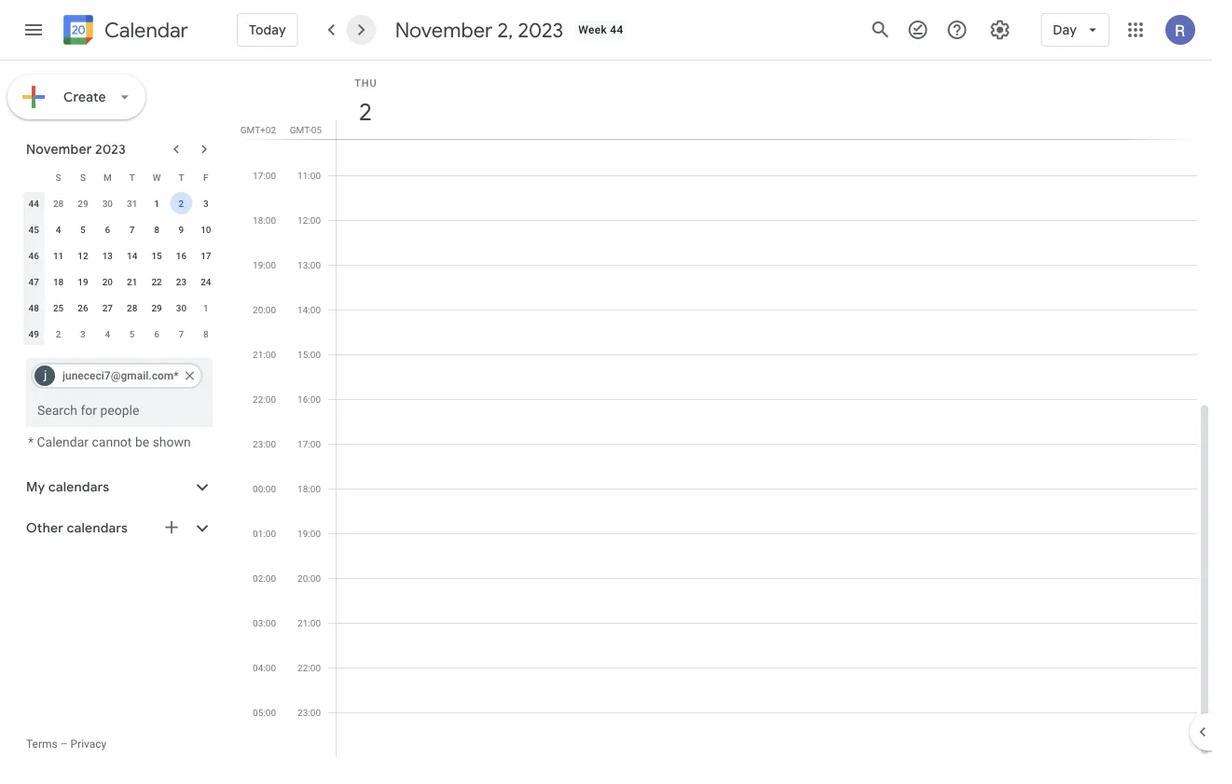 Task type: vqa. For each thing, say whether or not it's contained in the screenshot.
World
no



Task type: locate. For each thing, give the bounding box(es) containing it.
0 horizontal spatial 6
[[105, 224, 110, 235]]

5 right december 4 element
[[130, 328, 135, 340]]

0 vertical spatial 44
[[610, 23, 624, 36]]

29 right 28 element
[[151, 302, 162, 313]]

calendars inside other calendars dropdown button
[[67, 520, 128, 537]]

privacy
[[70, 738, 107, 751]]

december 6 element
[[146, 323, 168, 345]]

s up october 28 element
[[56, 172, 61, 183]]

junececi7@gmail.com, selected option
[[31, 361, 203, 391]]

1 vertical spatial *
[[28, 435, 34, 450]]

0 vertical spatial 29
[[78, 198, 88, 209]]

0 horizontal spatial 21:00
[[253, 349, 276, 360]]

45
[[28, 224, 39, 235]]

10
[[201, 224, 211, 235]]

1 horizontal spatial 20:00
[[298, 573, 321, 584]]

1 horizontal spatial 17:00
[[298, 438, 321, 450]]

1 horizontal spatial 23:00
[[298, 707, 321, 718]]

28 for october 28 element
[[53, 198, 64, 209]]

1 horizontal spatial 2
[[179, 198, 184, 209]]

0 horizontal spatial 2023
[[95, 141, 126, 158]]

48
[[28, 302, 39, 313]]

14
[[127, 250, 137, 261]]

23
[[176, 276, 187, 287]]

1 s from the left
[[56, 172, 61, 183]]

1 row from the top
[[21, 164, 218, 190]]

1 horizontal spatial 8
[[203, 328, 209, 340]]

1 vertical spatial 8
[[203, 328, 209, 340]]

28 right "27" 'element'
[[127, 302, 137, 313]]

1 horizontal spatial 4
[[105, 328, 110, 340]]

calendar up my calendars
[[37, 435, 89, 450]]

17:00
[[253, 170, 276, 181], [298, 438, 321, 450]]

19 element
[[72, 271, 94, 293]]

row containing 45
[[21, 216, 218, 243]]

17 element
[[195, 244, 217, 267]]

12:00
[[298, 215, 321, 226]]

21:00 left 15:00
[[253, 349, 276, 360]]

1 horizontal spatial 2023
[[518, 17, 564, 43]]

44 right week
[[610, 23, 624, 36]]

selected people list box
[[26, 358, 213, 394]]

1 horizontal spatial 7
[[179, 328, 184, 340]]

20:00 left "14:00"
[[253, 304, 276, 315]]

1 vertical spatial 19:00
[[298, 528, 321, 539]]

28 element
[[121, 297, 143, 319]]

8 left 9
[[154, 224, 159, 235]]

0 vertical spatial 5
[[80, 224, 86, 235]]

22 element
[[146, 271, 168, 293]]

19
[[78, 276, 88, 287]]

1 horizontal spatial 5
[[130, 328, 135, 340]]

1 vertical spatial calendars
[[67, 520, 128, 537]]

2 column header
[[336, 61, 1198, 139]]

0 vertical spatial 22:00
[[253, 394, 276, 405]]

0 horizontal spatial 2
[[56, 328, 61, 340]]

calendar
[[104, 17, 188, 43], [37, 435, 89, 450]]

28
[[53, 198, 64, 209], [127, 302, 137, 313]]

row
[[21, 164, 218, 190], [21, 190, 218, 216], [21, 216, 218, 243], [21, 243, 218, 269], [21, 269, 218, 295], [21, 295, 218, 321], [21, 321, 218, 347]]

1 horizontal spatial 28
[[127, 302, 137, 313]]

1 vertical spatial 29
[[151, 302, 162, 313]]

1 right october 31 element
[[154, 198, 159, 209]]

0 horizontal spatial calendar
[[37, 435, 89, 450]]

0 vertical spatial 19:00
[[253, 259, 276, 271]]

today button
[[237, 7, 298, 52]]

9
[[179, 224, 184, 235]]

7
[[130, 224, 135, 235], [179, 328, 184, 340]]

calendars up other calendars
[[48, 479, 109, 496]]

2 grid
[[239, 61, 1213, 758]]

8
[[154, 224, 159, 235], [203, 328, 209, 340]]

0 vertical spatial 8
[[154, 224, 159, 235]]

1 vertical spatial 17:00
[[298, 438, 321, 450]]

november
[[395, 17, 493, 43], [26, 141, 92, 158]]

0 vertical spatial november
[[395, 17, 493, 43]]

3 left december 4 element
[[80, 328, 86, 340]]

5 down october 29 'element'
[[80, 224, 86, 235]]

s left m
[[80, 172, 86, 183]]

* inside junececi7@gmail.com, selected option
[[174, 369, 179, 383]]

4 row from the top
[[21, 243, 218, 269]]

18:00 right 00:00
[[298, 483, 321, 494]]

11 element
[[47, 244, 70, 267]]

gmt-05
[[290, 124, 322, 135]]

28 for 28 element
[[127, 302, 137, 313]]

23:00
[[253, 438, 276, 450], [298, 707, 321, 718]]

2 up 9
[[179, 198, 184, 209]]

00:00
[[253, 483, 276, 494]]

2023 right '2,'
[[518, 17, 564, 43]]

row containing 49
[[21, 321, 218, 347]]

calendars inside my calendars dropdown button
[[48, 479, 109, 496]]

30 right 29 element
[[176, 302, 187, 313]]

1 vertical spatial 18:00
[[298, 483, 321, 494]]

0 vertical spatial 4
[[56, 224, 61, 235]]

29 for october 29 'element'
[[78, 198, 88, 209]]

1 vertical spatial 3
[[80, 328, 86, 340]]

1 horizontal spatial 44
[[610, 23, 624, 36]]

1 horizontal spatial 6
[[154, 328, 159, 340]]

1 vertical spatial 6
[[154, 328, 159, 340]]

0 vertical spatial 30
[[102, 198, 113, 209]]

* calendar cannot be shown
[[28, 435, 191, 450]]

6 down october 30 element on the top of the page
[[105, 224, 110, 235]]

19:00 right 01:00
[[298, 528, 321, 539]]

13 element
[[96, 244, 119, 267]]

2,
[[498, 17, 513, 43]]

01:00
[[253, 528, 276, 539]]

7 down october 31 element
[[130, 224, 135, 235]]

0 horizontal spatial 17:00
[[253, 170, 276, 181]]

18:00 left 12:00
[[253, 215, 276, 226]]

1
[[154, 198, 159, 209], [203, 302, 209, 313]]

2 inside 2 cell
[[179, 198, 184, 209]]

29
[[78, 198, 88, 209], [151, 302, 162, 313]]

week
[[579, 23, 607, 36]]

20 element
[[96, 271, 119, 293]]

2 row from the top
[[21, 190, 218, 216]]

0 vertical spatial 28
[[53, 198, 64, 209]]

22:00
[[253, 394, 276, 405], [298, 662, 321, 674]]

21 element
[[121, 271, 143, 293]]

t right w
[[179, 172, 184, 183]]

calendars
[[48, 479, 109, 496], [67, 520, 128, 537]]

29 right october 28 element
[[78, 198, 88, 209]]

1 vertical spatial 4
[[105, 328, 110, 340]]

0 vertical spatial 21:00
[[253, 349, 276, 360]]

46
[[28, 250, 39, 261]]

2 left december 3 element
[[56, 328, 61, 340]]

row containing 47
[[21, 269, 218, 295]]

row containing 44
[[21, 190, 218, 216]]

1 vertical spatial 44
[[28, 198, 39, 209]]

1 vertical spatial 20:00
[[298, 573, 321, 584]]

main drawer image
[[22, 19, 45, 41]]

0 horizontal spatial 7
[[130, 224, 135, 235]]

december 1 element
[[195, 297, 217, 319]]

21:00
[[253, 349, 276, 360], [298, 618, 321, 629]]

30
[[102, 198, 113, 209], [176, 302, 187, 313]]

2023 up m
[[95, 141, 126, 158]]

16
[[176, 250, 187, 261]]

4
[[56, 224, 61, 235], [105, 328, 110, 340]]

row group containing 44
[[21, 190, 218, 347]]

october 30 element
[[96, 192, 119, 215]]

6
[[105, 224, 110, 235], [154, 328, 159, 340]]

2 s from the left
[[80, 172, 86, 183]]

*
[[174, 369, 179, 383], [28, 435, 34, 450]]

30 right october 29 'element'
[[102, 198, 113, 209]]

0 horizontal spatial t
[[129, 172, 135, 183]]

2023
[[518, 17, 564, 43], [95, 141, 126, 158]]

17:00 left 11:00
[[253, 170, 276, 181]]

november 2023
[[26, 141, 126, 158]]

1 vertical spatial 5
[[130, 328, 135, 340]]

calendar up create
[[104, 17, 188, 43]]

1 horizontal spatial 18:00
[[298, 483, 321, 494]]

terms
[[26, 738, 58, 751]]

calendar inside calendar element
[[104, 17, 188, 43]]

s
[[56, 172, 61, 183], [80, 172, 86, 183]]

november left '2,'
[[395, 17, 493, 43]]

4 left december 5 element on the left top
[[105, 328, 110, 340]]

20:00 right 02:00 at the bottom of the page
[[298, 573, 321, 584]]

19:00
[[253, 259, 276, 271], [298, 528, 321, 539]]

27 element
[[96, 297, 119, 319]]

row group
[[21, 190, 218, 347]]

t
[[129, 172, 135, 183], [179, 172, 184, 183]]

0 horizontal spatial november
[[26, 141, 92, 158]]

* up the my on the bottom left of the page
[[28, 435, 34, 450]]

14 element
[[121, 244, 143, 267]]

23:00 right the 05:00
[[298, 707, 321, 718]]

5
[[80, 224, 86, 235], [130, 328, 135, 340]]

30 element
[[170, 297, 193, 319]]

2 horizontal spatial 2
[[358, 97, 371, 127]]

0 vertical spatial calendars
[[48, 479, 109, 496]]

7 left the december 8 element
[[179, 328, 184, 340]]

29 element
[[146, 297, 168, 319]]

0 vertical spatial 6
[[105, 224, 110, 235]]

28 inside october 28 element
[[53, 198, 64, 209]]

1 vertical spatial 28
[[127, 302, 137, 313]]

november up october 28 element
[[26, 141, 92, 158]]

0 horizontal spatial 44
[[28, 198, 39, 209]]

1 horizontal spatial s
[[80, 172, 86, 183]]

none search field containing * calendar cannot be shown
[[0, 351, 231, 450]]

0 horizontal spatial 20:00
[[253, 304, 276, 315]]

0 horizontal spatial 28
[[53, 198, 64, 209]]

other
[[26, 520, 64, 537]]

0 horizontal spatial 8
[[154, 224, 159, 235]]

0 vertical spatial 1
[[154, 198, 159, 209]]

december 5 element
[[121, 323, 143, 345]]

47
[[28, 276, 39, 287]]

m
[[103, 172, 112, 183]]

be
[[135, 435, 149, 450]]

23 element
[[170, 271, 193, 293]]

1 horizontal spatial 1
[[203, 302, 209, 313]]

1 vertical spatial november
[[26, 141, 92, 158]]

1 horizontal spatial november
[[395, 17, 493, 43]]

28 inside 28 element
[[127, 302, 137, 313]]

3 row from the top
[[21, 216, 218, 243]]

1 horizontal spatial 29
[[151, 302, 162, 313]]

thu
[[355, 77, 377, 89]]

0 vertical spatial 7
[[130, 224, 135, 235]]

1 horizontal spatial *
[[174, 369, 179, 383]]

december 2 element
[[47, 323, 70, 345]]

22:00 left the 16:00
[[253, 394, 276, 405]]

None search field
[[0, 351, 231, 450]]

28 left october 29 'element'
[[53, 198, 64, 209]]

0 horizontal spatial 3
[[80, 328, 86, 340]]

1 vertical spatial 21:00
[[298, 618, 321, 629]]

5 row from the top
[[21, 269, 218, 295]]

1 horizontal spatial 30
[[176, 302, 187, 313]]

0 vertical spatial 23:00
[[253, 438, 276, 450]]

16 element
[[170, 244, 193, 267]]

23:00 up 00:00
[[253, 438, 276, 450]]

0 vertical spatial *
[[174, 369, 179, 383]]

6 left december 7 element
[[154, 328, 159, 340]]

2 vertical spatial 2
[[56, 328, 61, 340]]

4 right 45
[[56, 224, 61, 235]]

17
[[201, 250, 211, 261]]

22:00 right 04:00
[[298, 662, 321, 674]]

6 row from the top
[[21, 295, 218, 321]]

0 vertical spatial 2
[[358, 97, 371, 127]]

0 horizontal spatial s
[[56, 172, 61, 183]]

week 44
[[579, 23, 624, 36]]

* down december 7 element
[[174, 369, 179, 383]]

my calendars
[[26, 479, 109, 496]]

0 horizontal spatial 30
[[102, 198, 113, 209]]

20:00
[[253, 304, 276, 315], [298, 573, 321, 584]]

1 right 30 element
[[203, 302, 209, 313]]

29 inside 'element'
[[78, 198, 88, 209]]

21:00 right 03:00
[[298, 618, 321, 629]]

44
[[610, 23, 624, 36], [28, 198, 39, 209]]

44 left october 28 element
[[28, 198, 39, 209]]

7 row from the top
[[21, 321, 218, 347]]

0 horizontal spatial 4
[[56, 224, 61, 235]]

18:00
[[253, 215, 276, 226], [298, 483, 321, 494]]

17:00 down the 16:00
[[298, 438, 321, 450]]

0 vertical spatial 20:00
[[253, 304, 276, 315]]

november 2, 2023
[[395, 17, 564, 43]]

1 horizontal spatial 3
[[203, 198, 209, 209]]

shown
[[153, 435, 191, 450]]

1 horizontal spatial calendar
[[104, 17, 188, 43]]

1 horizontal spatial 22:00
[[298, 662, 321, 674]]

t right m
[[129, 172, 135, 183]]

0 horizontal spatial 29
[[78, 198, 88, 209]]

1 vertical spatial 2
[[179, 198, 184, 209]]

my
[[26, 479, 45, 496]]

16:00
[[298, 394, 321, 405]]

2 inside thu 2
[[358, 97, 371, 127]]

1 vertical spatial 30
[[176, 302, 187, 313]]

thu 2
[[355, 77, 377, 127]]

2 down thu
[[358, 97, 371, 127]]

1 horizontal spatial t
[[179, 172, 184, 183]]

3 right 2 cell at the left top of page
[[203, 198, 209, 209]]

1 horizontal spatial 21:00
[[298, 618, 321, 629]]

2
[[358, 97, 371, 127], [179, 198, 184, 209], [56, 328, 61, 340]]

19:00 left "13:00"
[[253, 259, 276, 271]]

05
[[311, 124, 322, 135]]

calendars down my calendars dropdown button
[[67, 520, 128, 537]]

0 horizontal spatial 23:00
[[253, 438, 276, 450]]

1 vertical spatial 7
[[179, 328, 184, 340]]

0 horizontal spatial 22:00
[[253, 394, 276, 405]]

0 horizontal spatial *
[[28, 435, 34, 450]]

october 31 element
[[121, 192, 143, 215]]

december 7 element
[[170, 323, 193, 345]]

0 vertical spatial 18:00
[[253, 215, 276, 226]]

0 vertical spatial calendar
[[104, 17, 188, 43]]

3
[[203, 198, 209, 209], [80, 328, 86, 340]]

8 right december 7 element
[[203, 328, 209, 340]]

* for *
[[174, 369, 179, 383]]

1 vertical spatial calendar
[[37, 435, 89, 450]]



Task type: describe. For each thing, give the bounding box(es) containing it.
30 for october 30 element on the top of the page
[[102, 198, 113, 209]]

november for november 2023
[[26, 141, 92, 158]]

15:00
[[298, 349, 321, 360]]

44 inside row
[[28, 198, 39, 209]]

31
[[127, 198, 137, 209]]

25
[[53, 302, 64, 313]]

december 4 element
[[96, 323, 119, 345]]

gmt+02
[[240, 124, 276, 135]]

day
[[1054, 21, 1078, 38]]

24 element
[[195, 271, 217, 293]]

row group inside "november 2023" grid
[[21, 190, 218, 347]]

18
[[53, 276, 64, 287]]

1 vertical spatial 2023
[[95, 141, 126, 158]]

row containing s
[[21, 164, 218, 190]]

12 element
[[72, 244, 94, 267]]

other calendars button
[[4, 514, 231, 543]]

0 vertical spatial 17:00
[[253, 170, 276, 181]]

december 3 element
[[72, 323, 94, 345]]

–
[[60, 738, 68, 751]]

0 vertical spatial 2023
[[518, 17, 564, 43]]

0 vertical spatial 3
[[203, 198, 209, 209]]

2 t from the left
[[179, 172, 184, 183]]

october 28 element
[[47, 192, 70, 215]]

05:00
[[253, 707, 276, 718]]

1 vertical spatial 22:00
[[298, 662, 321, 674]]

25 element
[[47, 297, 70, 319]]

calendar element
[[60, 11, 188, 52]]

row containing 48
[[21, 295, 218, 321]]

29 for 29 element
[[151, 302, 162, 313]]

12
[[78, 250, 88, 261]]

add other calendars image
[[162, 518, 181, 537]]

create button
[[7, 75, 145, 119]]

0 horizontal spatial 1
[[154, 198, 159, 209]]

f
[[203, 172, 209, 183]]

26 element
[[72, 297, 94, 319]]

row containing 46
[[21, 243, 218, 269]]

20
[[102, 276, 113, 287]]

* for * calendar cannot be shown
[[28, 435, 34, 450]]

18 element
[[47, 271, 70, 293]]

privacy link
[[70, 738, 107, 751]]

gmt-
[[290, 124, 311, 135]]

1 vertical spatial 23:00
[[298, 707, 321, 718]]

1 vertical spatial 1
[[203, 302, 209, 313]]

30 for 30 element
[[176, 302, 187, 313]]

0 horizontal spatial 5
[[80, 224, 86, 235]]

22
[[151, 276, 162, 287]]

02:00
[[253, 573, 276, 584]]

calendar heading
[[101, 17, 188, 43]]

11:00
[[298, 170, 321, 181]]

15 element
[[146, 244, 168, 267]]

26
[[78, 302, 88, 313]]

1 horizontal spatial 19:00
[[298, 528, 321, 539]]

1 t from the left
[[129, 172, 135, 183]]

0 horizontal spatial 19:00
[[253, 259, 276, 271]]

27
[[102, 302, 113, 313]]

w
[[153, 172, 161, 183]]

24
[[201, 276, 211, 287]]

2 cell
[[169, 190, 194, 216]]

15
[[151, 250, 162, 261]]

terms link
[[26, 738, 58, 751]]

13:00
[[298, 259, 321, 271]]

11
[[53, 250, 64, 261]]

thursday, november 2 element
[[344, 90, 387, 133]]

december 8 element
[[195, 323, 217, 345]]

21
[[127, 276, 137, 287]]

13
[[102, 250, 113, 261]]

0 horizontal spatial 18:00
[[253, 215, 276, 226]]

november for november 2, 2023
[[395, 17, 493, 43]]

october 29 element
[[72, 192, 94, 215]]

cannot
[[92, 435, 132, 450]]

calendars for other calendars
[[67, 520, 128, 537]]

2 inside december 2 element
[[56, 328, 61, 340]]

today
[[249, 21, 286, 38]]

10 element
[[195, 218, 217, 241]]

14:00
[[298, 304, 321, 315]]

november 2023 grid
[[18, 164, 218, 347]]

my calendars button
[[4, 473, 231, 502]]

terms – privacy
[[26, 738, 107, 751]]

day button
[[1041, 7, 1110, 52]]

04:00
[[253, 662, 276, 674]]

settings menu image
[[989, 19, 1012, 41]]

calendars for my calendars
[[48, 479, 109, 496]]

other calendars
[[26, 520, 128, 537]]

create
[[63, 89, 106, 105]]

Search for people text field
[[37, 394, 202, 427]]

49
[[28, 328, 39, 340]]

03:00
[[253, 618, 276, 629]]



